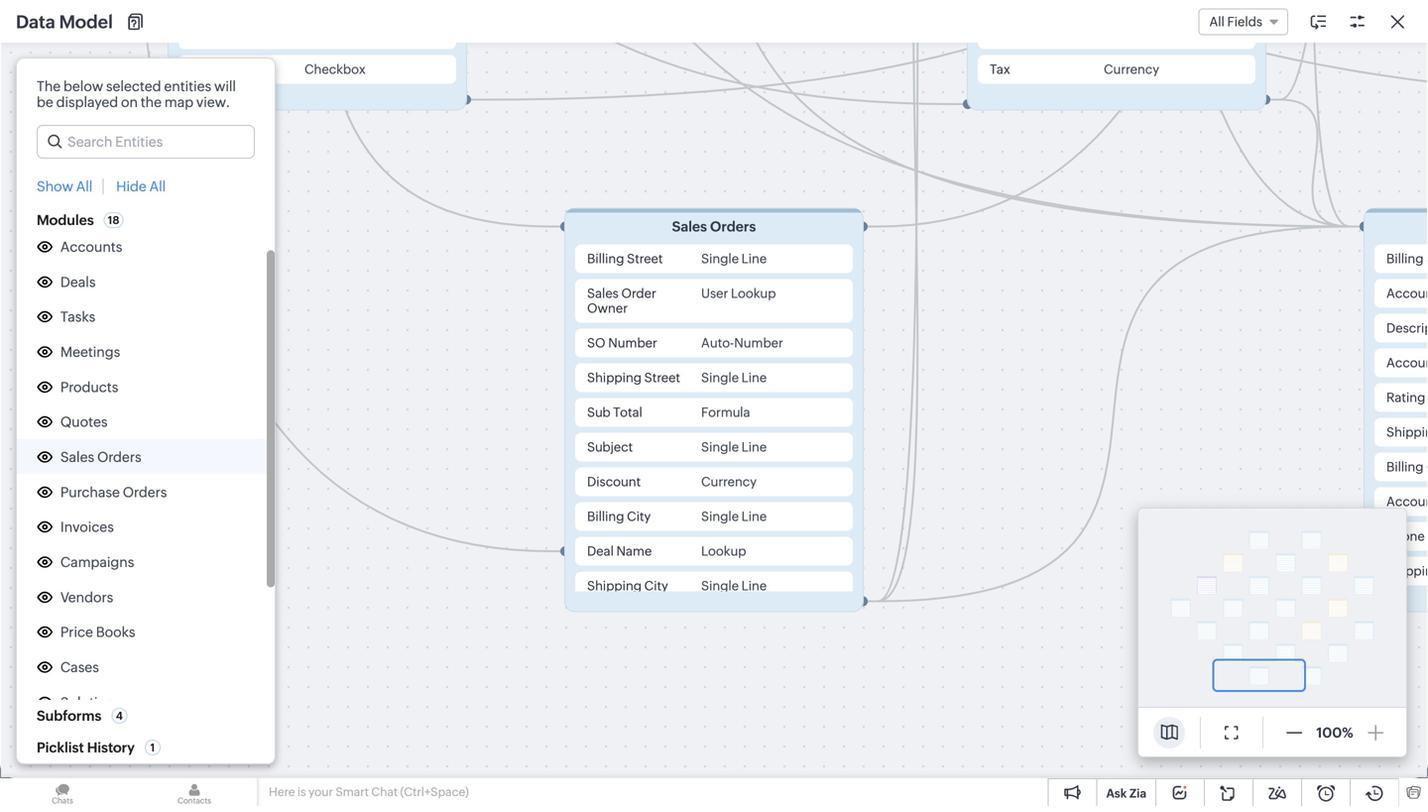 Task type: describe. For each thing, give the bounding box(es) containing it.
0 vertical spatial data
[[16, 12, 55, 32]]

18
[[108, 214, 119, 227]]

map
[[164, 94, 193, 110]]

model inside data model visualize the data model of your organisation, understand the complex relationship between the entities and its structures with ease.
[[837, 507, 897, 530]]

the
[[37, 78, 61, 94]]

organisation,
[[823, 538, 908, 554]]

home
[[112, 16, 151, 32]]

shipping city
[[587, 579, 668, 594]]

profile image
[[1339, 8, 1371, 40]]

0 vertical spatial sales orders
[[672, 219, 756, 235]]

displayed
[[56, 94, 118, 110]]

the below selected entities will be displayed on the map view.
[[37, 78, 236, 110]]

profile element
[[1327, 0, 1382, 48]]

help
[[1342, 103, 1373, 119]]

sales order owner
[[587, 286, 656, 316]]

contacts image
[[132, 779, 257, 806]]

data model image
[[645, 197, 1041, 474]]

0 vertical spatial lookup
[[731, 286, 776, 301]]

deal name
[[587, 544, 652, 559]]

relationship
[[648, 558, 724, 573]]

1 vertical spatial orders
[[97, 449, 141, 465]]

billing s
[[1386, 251, 1428, 266]]

logo image
[[16, 16, 40, 32]]

data inside developer hub region
[[48, 617, 78, 633]]

city for billing city
[[627, 509, 651, 524]]

entities inside the below selected entities will be displayed on the map view.
[[164, 78, 211, 94]]

ease.
[[1004, 558, 1038, 573]]

&
[[78, 421, 88, 437]]

sales inside sales order owner
[[587, 286, 619, 301]]

open model
[[799, 603, 879, 619]]

1 vertical spatial lookup
[[701, 544, 746, 559]]

c
[[1426, 460, 1428, 475]]

apis
[[48, 421, 75, 437]]

vendors
[[60, 589, 113, 605]]

descrip
[[1386, 321, 1428, 336]]

here
[[269, 785, 295, 799]]

developer hub button
[[0, 376, 258, 413]]

number for so number
[[608, 336, 657, 351]]

billing city
[[587, 509, 651, 524]]

functions
[[48, 552, 112, 568]]

model inside developer hub region
[[81, 617, 123, 633]]

entities inside data model visualize the data model of your organisation, understand the complex relationship between the entities and its structures with ease.
[[810, 558, 857, 573]]

accounts
[[60, 239, 122, 255]]

billing for billing c
[[1386, 460, 1424, 475]]

single line for shipping street
[[701, 370, 767, 385]]

2 horizontal spatial sales
[[672, 219, 707, 235]]

developer
[[33, 387, 101, 403]]

contacts
[[60, 204, 119, 220]]

price books
[[60, 625, 135, 640]]

name
[[616, 544, 652, 559]]

sub
[[587, 405, 611, 420]]

invoices
[[60, 519, 114, 535]]

users
[[60, 730, 96, 746]]

hide
[[116, 179, 147, 194]]

chat
[[371, 785, 398, 799]]

data inside data model visualize the data model of your organisation, understand the complex relationship between the entities and its structures with ease.
[[789, 507, 833, 530]]

currency for tax
[[1104, 62, 1159, 77]]

Search Entities text field
[[38, 126, 254, 158]]

(ctrl+space)
[[400, 785, 469, 799]]

order
[[621, 286, 656, 301]]

billing for billing street
[[587, 251, 624, 266]]

single line for billing city
[[701, 509, 767, 524]]

sdks
[[91, 421, 125, 437]]

line for billing city
[[741, 509, 767, 524]]

formula
[[701, 405, 750, 420]]

subforms
[[37, 708, 102, 724]]

deals
[[60, 274, 96, 290]]

open
[[799, 603, 835, 619]]

single line for shipping city
[[701, 579, 767, 594]]

ask
[[1106, 787, 1127, 800]]

2 accoun from the top
[[1386, 356, 1428, 370]]

will
[[214, 78, 236, 94]]

data model inside developer hub region
[[48, 617, 123, 633]]

phone
[[1386, 529, 1425, 544]]

fields
[[1227, 14, 1262, 29]]

city for shipping city
[[644, 579, 668, 594]]

picklist history
[[37, 740, 135, 756]]

of
[[776, 538, 789, 554]]

show
[[37, 179, 73, 194]]

single line for billing street
[[701, 251, 767, 266]]

the up relationship at bottom
[[676, 538, 697, 554]]

selected
[[106, 78, 161, 94]]

purchase
[[60, 484, 120, 500]]

model right logo
[[59, 12, 113, 32]]

apis & sdks link
[[48, 419, 125, 439]]

understand
[[911, 538, 986, 554]]

3 accoun from the top
[[1386, 494, 1428, 509]]

purchase orders
[[60, 484, 167, 500]]

tax
[[990, 62, 1010, 77]]

the inside the below selected entities will be displayed on the map view.
[[141, 94, 162, 110]]

variables link
[[48, 484, 106, 504]]

owner
[[587, 301, 628, 316]]

all for hide all
[[149, 179, 166, 194]]

functions link
[[48, 550, 112, 570]]

user lookup
[[701, 286, 776, 301]]

1
[[150, 742, 155, 754]]

auto-
[[701, 336, 734, 351]]

so number
[[587, 336, 657, 351]]

client script link
[[48, 648, 128, 668]]

show all
[[37, 179, 93, 194]]

its
[[888, 558, 902, 573]]

discount
[[587, 475, 641, 489]]

structures
[[905, 558, 971, 573]]

shipping for shipping street
[[587, 370, 642, 385]]

billing c
[[1386, 460, 1428, 475]]

line for shipping street
[[741, 370, 767, 385]]

1 vertical spatial sales orders
[[60, 449, 141, 465]]

billing street
[[587, 251, 663, 266]]

circuits link
[[48, 517, 97, 537]]

complex
[[1012, 538, 1069, 554]]

between
[[726, 558, 783, 573]]

data model link
[[48, 615, 123, 635]]

smart
[[336, 785, 369, 799]]

with
[[973, 558, 1001, 573]]

4
[[116, 710, 123, 722]]



Task type: locate. For each thing, give the bounding box(es) containing it.
sales orders up user
[[672, 219, 756, 235]]

1 vertical spatial your
[[308, 785, 333, 799]]

widgets
[[48, 584, 101, 600]]

number up shipping street
[[608, 336, 657, 351]]

all fields
[[1209, 14, 1262, 29]]

0 vertical spatial accoun
[[1386, 286, 1428, 301]]

number for auto-number
[[734, 336, 783, 351]]

4 single from the top
[[701, 509, 739, 524]]

2 vertical spatial sales
[[60, 449, 94, 465]]

0 vertical spatial sales
[[672, 219, 707, 235]]

0 horizontal spatial your
[[308, 785, 333, 799]]

single for subject
[[701, 440, 739, 455]]

single line down formula
[[701, 440, 767, 455]]

data up client at the bottom left
[[48, 617, 78, 633]]

shippin
[[1386, 425, 1428, 440], [1386, 564, 1428, 579]]

open model button
[[779, 595, 899, 627]]

sales left order
[[587, 286, 619, 301]]

on
[[121, 94, 138, 110]]

0 horizontal spatial all
[[76, 179, 93, 194]]

1 horizontal spatial sales
[[587, 286, 619, 301]]

1 line from the top
[[741, 251, 767, 266]]

5 single from the top
[[701, 579, 739, 594]]

shippin up billing c
[[1386, 425, 1428, 440]]

line up model
[[741, 509, 767, 524]]

quotes
[[60, 414, 108, 430]]

be
[[37, 94, 53, 110]]

1 accoun from the top
[[1386, 286, 1428, 301]]

all for show all
[[76, 179, 93, 194]]

3 line from the top
[[741, 440, 767, 455]]

client script
[[48, 650, 128, 666]]

4 single line from the top
[[701, 509, 767, 524]]

entities
[[164, 78, 211, 94], [810, 558, 857, 573]]

single for billing city
[[701, 509, 739, 524]]

connections
[[48, 454, 130, 469]]

2 line from the top
[[741, 370, 767, 385]]

the down of
[[786, 558, 807, 573]]

accoun down descrip
[[1386, 356, 1428, 370]]

shipping up sub total
[[587, 370, 642, 385]]

city down relationship at bottom
[[644, 579, 668, 594]]

is
[[297, 785, 306, 799]]

model down vendors
[[81, 617, 123, 633]]

books
[[96, 625, 135, 640]]

single for billing street
[[701, 251, 739, 266]]

line for billing street
[[741, 251, 767, 266]]

single up the 'data' on the bottom of page
[[701, 509, 739, 524]]

model up organisation, on the bottom of page
[[837, 507, 897, 530]]

user
[[701, 286, 728, 301]]

orders up user lookup
[[710, 219, 756, 235]]

data model up the the
[[16, 12, 113, 32]]

0 horizontal spatial currency
[[701, 475, 757, 489]]

entities down taxable
[[164, 78, 211, 94]]

0 vertical spatial your
[[792, 538, 821, 554]]

2 horizontal spatial all
[[1209, 14, 1225, 29]]

billing left the c
[[1386, 460, 1424, 475]]

circuits
[[48, 519, 97, 535]]

line for shipping city
[[741, 579, 767, 594]]

client
[[48, 650, 86, 666]]

auto-number
[[701, 336, 783, 351]]

1 horizontal spatial currency
[[1104, 62, 1159, 77]]

line down formula
[[741, 440, 767, 455]]

setup
[[20, 86, 76, 109]]

your inside data model visualize the data model of your organisation, understand the complex relationship between the entities and its structures with ease.
[[792, 538, 821, 554]]

0 vertical spatial currency
[[1104, 62, 1159, 77]]

single for shipping street
[[701, 370, 739, 385]]

1 vertical spatial data model
[[48, 617, 123, 633]]

all up 'contacts' on the top left of the page
[[76, 179, 93, 194]]

shipping
[[587, 370, 642, 385], [587, 579, 642, 594]]

data model
[[16, 12, 113, 32], [48, 617, 123, 633]]

0 horizontal spatial entities
[[164, 78, 211, 94]]

1 horizontal spatial your
[[792, 538, 821, 554]]

price
[[60, 625, 93, 640]]

currency
[[1104, 62, 1159, 77], [701, 475, 757, 489]]

2 vertical spatial orders
[[123, 484, 167, 500]]

variables
[[48, 486, 106, 502]]

2 single line from the top
[[701, 370, 767, 385]]

hide all
[[116, 179, 166, 194]]

accoun
[[1386, 286, 1428, 301], [1386, 356, 1428, 370], [1386, 494, 1428, 509]]

chats image
[[0, 779, 125, 806]]

1 vertical spatial currency
[[701, 475, 757, 489]]

1 horizontal spatial number
[[734, 336, 783, 351]]

single down formula
[[701, 440, 739, 455]]

1 single from the top
[[701, 251, 739, 266]]

1 vertical spatial sales
[[587, 286, 619, 301]]

street for shipping street
[[644, 370, 680, 385]]

3 single from the top
[[701, 440, 739, 455]]

visualize
[[617, 538, 673, 554]]

subject
[[587, 440, 633, 455]]

shipping for shipping city
[[587, 579, 642, 594]]

your right "is"
[[308, 785, 333, 799]]

line down auto-number at the top
[[741, 370, 767, 385]]

checkbox
[[304, 62, 366, 77]]

1 number from the left
[[608, 336, 657, 351]]

s
[[1426, 251, 1428, 266]]

single line down auto-number at the top
[[701, 370, 767, 385]]

1 vertical spatial entities
[[810, 558, 857, 573]]

the up with
[[988, 538, 1009, 554]]

street for billing street
[[627, 251, 663, 266]]

total
[[613, 405, 642, 420]]

4 line from the top
[[741, 509, 767, 524]]

shippin down the phone
[[1386, 564, 1428, 579]]

billing left the s
[[1386, 251, 1424, 266]]

developer hub region
[[0, 413, 258, 675]]

zia
[[1130, 787, 1146, 800]]

line for subject
[[741, 440, 767, 455]]

0 vertical spatial street
[[627, 251, 663, 266]]

crm link
[[16, 14, 88, 34]]

3 single line from the top
[[701, 440, 767, 455]]

street
[[627, 251, 663, 266], [644, 370, 680, 385]]

billing up sales order owner
[[587, 251, 624, 266]]

1 vertical spatial shippin
[[1386, 564, 1428, 579]]

rating
[[1386, 390, 1425, 405]]

city
[[627, 509, 651, 524], [644, 579, 668, 594]]

sales up user
[[672, 219, 707, 235]]

hub
[[104, 387, 132, 403]]

0 vertical spatial city
[[627, 509, 651, 524]]

city up "visualize"
[[627, 509, 651, 524]]

crm
[[48, 14, 88, 34]]

single line up user lookup
[[701, 251, 767, 266]]

your right of
[[792, 538, 821, 554]]

2 single from the top
[[701, 370, 739, 385]]

data up organisation, on the bottom of page
[[789, 507, 833, 530]]

apis & sdks
[[48, 421, 125, 437]]

data up the the
[[16, 12, 55, 32]]

connections link
[[48, 452, 130, 471]]

your
[[792, 538, 821, 554], [308, 785, 333, 799]]

data model visualize the data model of your organisation, understand the complex relationship between the entities and its structures with ease.
[[617, 507, 1069, 573]]

5 line from the top
[[741, 579, 767, 594]]

line up user lookup
[[741, 251, 767, 266]]

single line
[[701, 251, 767, 266], [701, 370, 767, 385], [701, 440, 767, 455], [701, 509, 767, 524], [701, 579, 767, 594]]

history
[[87, 740, 135, 756]]

all left 'fields'
[[1209, 14, 1225, 29]]

2 vertical spatial data
[[48, 617, 78, 633]]

line down between on the bottom right of the page
[[741, 579, 767, 594]]

1 vertical spatial shipping
[[587, 579, 642, 594]]

lookup right user
[[731, 286, 776, 301]]

1 vertical spatial accoun
[[1386, 356, 1428, 370]]

0 vertical spatial shipping
[[587, 370, 642, 385]]

and
[[860, 558, 885, 573]]

2 vertical spatial accoun
[[1386, 494, 1428, 509]]

all right hide
[[149, 179, 166, 194]]

currency for discount
[[701, 475, 757, 489]]

0 vertical spatial orders
[[710, 219, 756, 235]]

entities down organisation, on the bottom of page
[[810, 558, 857, 573]]

lookup left of
[[701, 544, 746, 559]]

street up order
[[627, 251, 663, 266]]

sales orders
[[672, 219, 756, 235], [60, 449, 141, 465]]

single up user
[[701, 251, 739, 266]]

the right on
[[141, 94, 162, 110]]

single down relationship at bottom
[[701, 579, 739, 594]]

billing for billing s
[[1386, 251, 1424, 266]]

2 shipping from the top
[[587, 579, 642, 594]]

2 shippin from the top
[[1386, 564, 1428, 579]]

5 single line from the top
[[701, 579, 767, 594]]

meetings
[[60, 344, 120, 360]]

orders right purchase
[[123, 484, 167, 500]]

deal
[[587, 544, 614, 559]]

model right open
[[838, 603, 879, 619]]

0 horizontal spatial number
[[608, 336, 657, 351]]

line
[[741, 251, 767, 266], [741, 370, 767, 385], [741, 440, 767, 455], [741, 509, 767, 524], [741, 579, 767, 594]]

accoun down billing s
[[1386, 286, 1428, 301]]

so
[[587, 336, 606, 351]]

sub total
[[587, 405, 642, 420]]

orders down sdks
[[97, 449, 141, 465]]

single for shipping city
[[701, 579, 739, 594]]

data model down vendors
[[48, 617, 123, 633]]

solutions
[[60, 695, 121, 710]]

2 number from the left
[[734, 336, 783, 351]]

campaigns
[[60, 554, 134, 570]]

cases
[[60, 660, 99, 675]]

single down auto-
[[701, 370, 739, 385]]

modules
[[37, 212, 94, 228]]

sales down &
[[60, 449, 94, 465]]

shipping down deal name
[[587, 579, 642, 594]]

products
[[60, 379, 118, 395]]

1 horizontal spatial all
[[149, 179, 166, 194]]

developer hub
[[33, 387, 132, 403]]

1 vertical spatial data
[[789, 507, 833, 530]]

0 horizontal spatial sales
[[60, 449, 94, 465]]

1 vertical spatial street
[[644, 370, 680, 385]]

street down so number
[[644, 370, 680, 385]]

1 vertical spatial city
[[644, 579, 668, 594]]

1 horizontal spatial entities
[[810, 558, 857, 573]]

0 vertical spatial entities
[[164, 78, 211, 94]]

billing up deal
[[587, 509, 624, 524]]

sales
[[672, 219, 707, 235], [587, 286, 619, 301], [60, 449, 94, 465]]

sales orders down sdks
[[60, 449, 141, 465]]

taxable
[[190, 62, 237, 77]]

model inside button
[[838, 603, 879, 619]]

1 shippin from the top
[[1386, 425, 1428, 440]]

data
[[700, 538, 729, 554]]

0 vertical spatial shippin
[[1386, 425, 1428, 440]]

billing for billing city
[[587, 509, 624, 524]]

accoun down billing c
[[1386, 494, 1428, 509]]

0 horizontal spatial sales orders
[[60, 449, 141, 465]]

single line down between on the bottom right of the page
[[701, 579, 767, 594]]

1 shipping from the top
[[587, 370, 642, 385]]

model
[[732, 538, 773, 554]]

number down user lookup
[[734, 336, 783, 351]]

0 vertical spatial data model
[[16, 12, 113, 32]]

single line for subject
[[701, 440, 767, 455]]

home link
[[96, 0, 167, 48]]

single line up model
[[701, 509, 767, 524]]

tasks
[[60, 309, 95, 325]]

1 horizontal spatial sales orders
[[672, 219, 756, 235]]

orders
[[710, 219, 756, 235], [97, 449, 141, 465], [123, 484, 167, 500]]

1 single line from the top
[[701, 251, 767, 266]]



Task type: vqa. For each thing, say whether or not it's contained in the screenshot.
Create New Brand in the button
no



